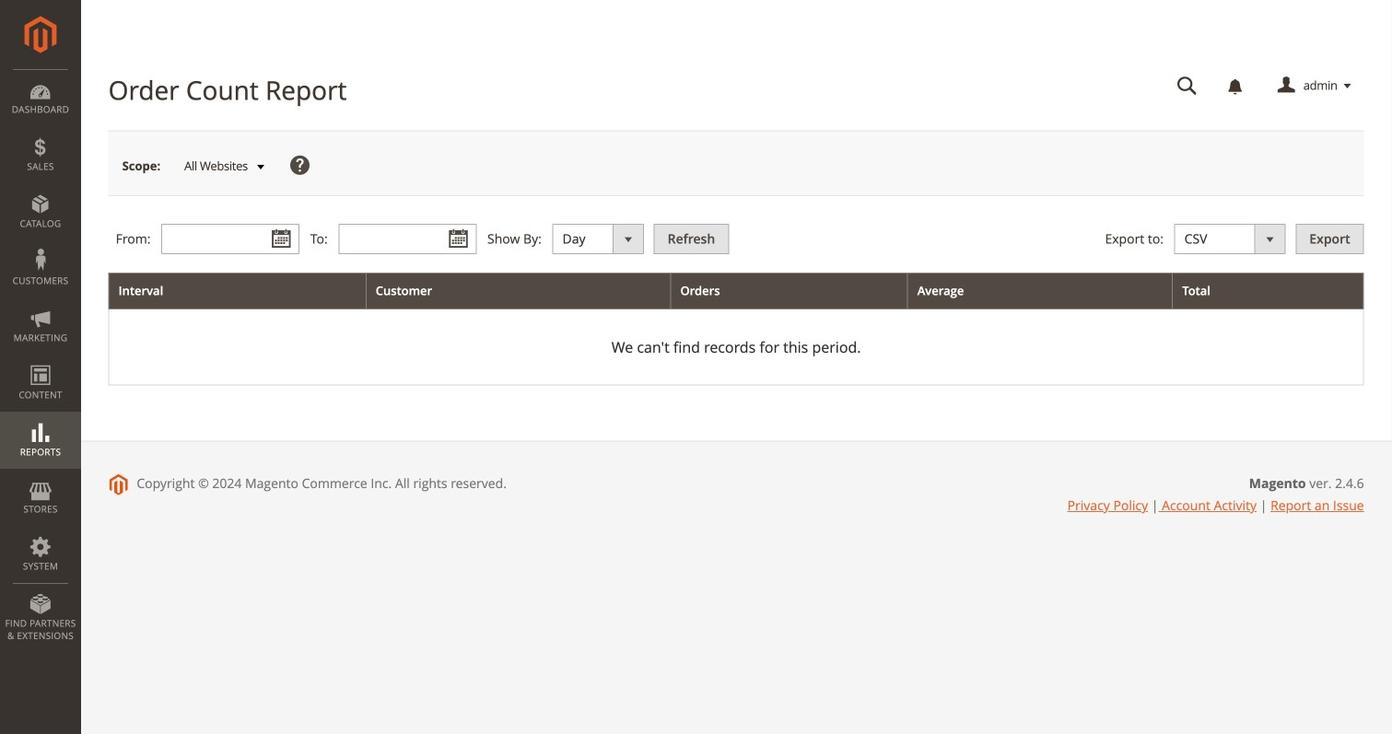 Task type: describe. For each thing, give the bounding box(es) containing it.
magento admin panel image
[[24, 16, 57, 53]]



Task type: locate. For each thing, give the bounding box(es) containing it.
None text field
[[161, 224, 300, 255], [339, 224, 477, 255], [161, 224, 300, 255], [339, 224, 477, 255]]

menu bar
[[0, 69, 81, 652]]

None text field
[[1165, 70, 1211, 102]]



